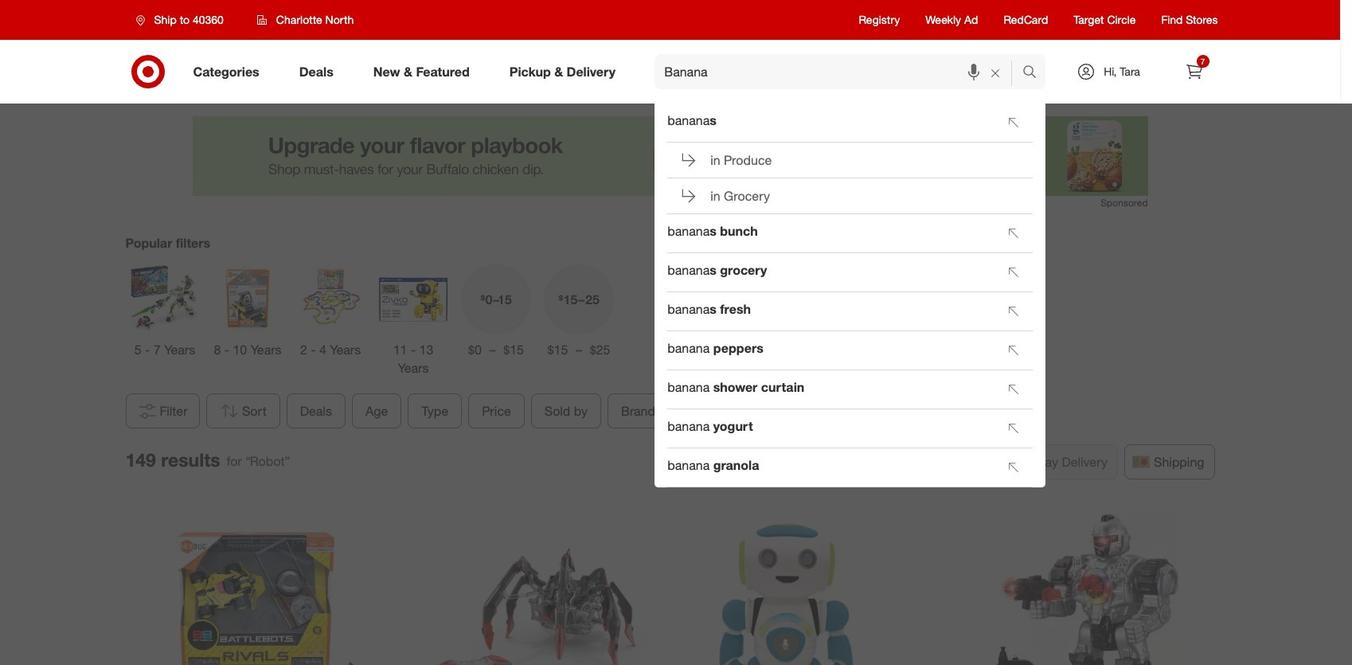 Task type: locate. For each thing, give the bounding box(es) containing it.
hexbug black widow image
[[409, 514, 655, 665], [409, 514, 655, 665]]

advertisement element
[[192, 116, 1149, 196]]

lexibook powerman jr. stem robot image
[[686, 514, 932, 665], [686, 514, 932, 665]]

hexbug battlebots rivals 6.0 (rusty / hypershock) image
[[131, 514, 378, 665], [131, 514, 378, 665]]

robot police remote control toy shoots missiles walks talks and dances with flashing lights 10 functions - play22usa image
[[963, 514, 1210, 665], [963, 514, 1210, 665]]



Task type: describe. For each thing, give the bounding box(es) containing it.
What can we help you find? suggestions appear below search field
[[655, 54, 1027, 89]]



Task type: vqa. For each thing, say whether or not it's contained in the screenshot.
the bottom 1
no



